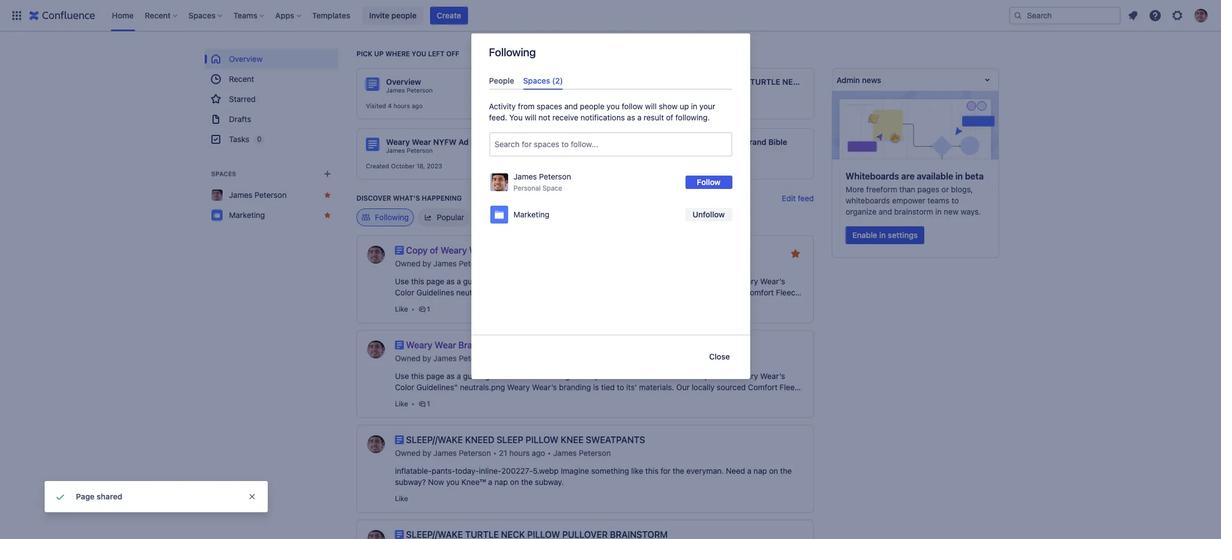 Task type: locate. For each thing, give the bounding box(es) containing it.
tied for copy of weary wear brand bible
[[598, 288, 611, 297]]

guiding for wear
[[463, 277, 490, 286]]

hours for • 21 hours ago • james peterson
[[510, 449, 530, 458]]

alter up pillow
[[542, 394, 558, 404]]

1 comes from the top
[[395, 299, 419, 309]]

5.webp
[[533, 467, 559, 476]]

1 horizontal spatial october 18, 2023
[[699, 162, 750, 170]]

0 vertical spatial our
[[746, 299, 757, 309]]

natural
[[687, 299, 712, 309], [656, 394, 681, 404]]

2 things from the top
[[552, 372, 574, 381]]

as up guidelines
[[447, 277, 455, 286]]

18, down weary wear nyfw ad push james peterson
[[417, 162, 425, 170]]

2023 down weary wear nyfw ad push james peterson
[[427, 162, 442, 170]]

0 vertical spatial remember:
[[624, 277, 665, 286]]

sleep. inside use this page as a guiding document on all things weary wear. remember: wear. sleep. wake weary wear's color guidelines neutrals.png weary wear's branding is tied to its' materials. our locally sourced comfort fleece comes in neutral tones that we refuse to alter with artificial dyes; allowing for the natural tones of our fabrics to shine. the ww
[[689, 277, 712, 286]]

by for weary
[[423, 354, 431, 363]]

in down guidelines
[[421, 299, 428, 309]]

shared
[[97, 492, 122, 502]]

peterson down receive
[[562, 147, 588, 154]]

1 vertical spatial we
[[495, 394, 506, 404]]

marketing
[[514, 210, 550, 219], [229, 210, 265, 220]]

bible inside copy of weary wear brand bible james peterson
[[644, 137, 663, 147]]

guiding inside use this page as a guiding document on all things weary wear. remember: wear. sleep. wake weary wear's color guidelines" neutrals.png weary wear's branding is tied to its' materials. our locally sourced comfort fleece comes in neutral tones that we refuse to alter with dyes; allowing for the natural tones of our fabrics to shine. the ww color expa
[[463, 372, 490, 381]]

feed.
[[489, 113, 507, 122]]

1 vertical spatial alter
[[542, 394, 558, 404]]

personal
[[514, 184, 541, 193]]

0 vertical spatial ww
[[435, 310, 450, 320]]

2 visited from the left
[[677, 102, 697, 109]]

tab list containing people
[[485, 71, 737, 90]]

1 for weary
[[427, 400, 430, 409]]

more
[[846, 185, 865, 194]]

spaces for to
[[534, 140, 560, 149]]

pants-
[[432, 467, 455, 476]]

sourced inside use this page as a guiding document on all things weary wear. remember: wear. sleep. wake weary wear's color guidelines" neutrals.png weary wear's branding is tied to its' materials. our locally sourced comfort fleece comes in neutral tones that we refuse to alter with dyes; allowing for the natural tones of our fabrics to shine. the ww color expa
[[717, 383, 746, 392]]

sourced
[[713, 288, 743, 297], [717, 383, 746, 392]]

0 vertical spatial color
[[395, 288, 415, 297]]

1 wake from the top
[[714, 277, 734, 286]]

we inside use this page as a guiding document on all things weary wear. remember: wear. sleep. wake weary wear's color guidelines neutrals.png weary wear's branding is tied to its' materials. our locally sourced comfort fleece comes in neutral tones that we refuse to alter with artificial dyes; allowing for the natural tones of our fabrics to shine. the ww
[[495, 299, 506, 309]]

1 horizontal spatial allowing
[[630, 299, 659, 309]]

0 vertical spatial people
[[392, 10, 417, 20]]

notifications
[[581, 113, 625, 122]]

success image
[[54, 491, 67, 504]]

1 vertical spatial up
[[680, 102, 689, 111]]

group containing overview
[[205, 49, 339, 150]]

neutral inside use this page as a guiding document on all things weary wear. remember: wear. sleep. wake weary wear's color guidelines" neutrals.png weary wear's branding is tied to its' materials. our locally sourced comfort fleece comes in neutral tones that we refuse to alter with dyes; allowing for the natural tones of our fabrics to shine. the ww color expa
[[430, 394, 455, 404]]

2 that from the top
[[479, 394, 493, 404]]

1 by from the top
[[423, 259, 431, 268]]

2 neutral from the top
[[430, 394, 455, 404]]

peterson up inflatable-pants-today-inline-200227-5.webp imagine something like this for the everyman. need a nap on the subway? now you knee™️ a nap on the subway.
[[579, 449, 611, 458]]

wear right the follow...
[[599, 137, 618, 147]]

2 guiding from the top
[[463, 372, 490, 381]]

comes inside use this page as a guiding document on all things weary wear. remember: wear. sleep. wake weary wear's color guidelines neutrals.png weary wear's branding is tied to its' materials. our locally sourced comfort fleece comes in neutral tones that we refuse to alter with artificial dyes; allowing for the natural tones of our fabrics to shine. the ww
[[395, 299, 419, 309]]

sleep. for weary wear brand bible
[[689, 372, 712, 381]]

21 down sleep
[[499, 449, 507, 458]]

1 page from the top
[[427, 277, 445, 286]]

2 horizontal spatial 18,
[[725, 162, 733, 170]]

wear for weary wear brand bible
[[435, 340, 456, 350]]

for inside use this page as a guiding document on all things weary wear. remember: wear. sleep. wake weary wear's color guidelines" neutrals.png weary wear's branding is tied to its' materials. our locally sourced comfort fleece comes in neutral tones that we refuse to alter with dyes; allowing for the natural tones of our fabrics to shine. the ww color expa
[[630, 394, 640, 404]]

search for spaces to follow...
[[495, 140, 598, 149]]

comments image left the expa
[[418, 400, 427, 409]]

all
[[542, 277, 550, 286], [542, 372, 550, 381]]

1 alter from the top
[[542, 299, 558, 309]]

page shared
[[76, 492, 122, 502]]

0 horizontal spatial you
[[412, 50, 427, 58]]

materials.
[[636, 288, 671, 297], [639, 383, 675, 392]]

1 vertical spatial created
[[366, 162, 389, 170]]

1 with from the top
[[560, 299, 575, 309]]

october up what's
[[391, 162, 415, 170]]

you
[[510, 113, 523, 122]]

james up visited 4 hours ago
[[386, 87, 405, 94]]

james up follow
[[697, 147, 716, 154]]

things inside use this page as a guiding document on all things weary wear. remember: wear. sleep. wake weary wear's color guidelines" neutrals.png weary wear's branding is tied to its' materials. our locally sourced comfort fleece comes in neutral tones that we refuse to alter with dyes; allowing for the natural tones of our fabrics to shine. the ww color expa
[[552, 372, 574, 381]]

admin
[[837, 75, 861, 85]]

james peterson up the marketing link on the top left of the page
[[229, 190, 287, 200]]

1 owned by from the top
[[395, 259, 434, 268]]

1 vertical spatial owned by
[[395, 354, 434, 363]]

owned by for copy of weary wear brand bible
[[395, 259, 434, 268]]

this right like
[[646, 467, 659, 476]]

wear for weary wear brand bible james peterson
[[723, 137, 742, 147]]

october up follow
[[699, 162, 723, 170]]

starred
[[229, 94, 256, 104]]

a up guidelines"
[[457, 372, 461, 381]]

you down pants-
[[446, 478, 459, 487]]

comments image down guidelines
[[418, 305, 427, 314]]

wear inside the weary wear brand bible james peterson
[[723, 137, 742, 147]]

comes
[[395, 299, 419, 309], [395, 394, 419, 404]]

color left the expa
[[412, 405, 432, 415]]

owned up the inflatable-
[[395, 449, 421, 458]]

comes inside use this page as a guiding document on all things weary wear. remember: wear. sleep. wake weary wear's color guidelines" neutrals.png weary wear's branding is tied to its' materials. our locally sourced comfort fleece comes in neutral tones that we refuse to alter with dyes; allowing for the natural tones of our fabrics to shine. the ww color expa
[[395, 394, 419, 404]]

owned by up the inflatable-
[[395, 449, 434, 458]]

are
[[902, 171, 915, 181]]

3 like from the top
[[395, 495, 408, 503]]

use
[[395, 277, 409, 286], [395, 372, 409, 381]]

1 horizontal spatial and
[[879, 207, 893, 217]]

1 vertical spatial materials.
[[639, 383, 675, 392]]

0 vertical spatial owned by
[[395, 259, 434, 268]]

enable in settings
[[853, 230, 918, 240]]

nap
[[754, 467, 767, 476], [495, 478, 508, 487]]

hours
[[394, 102, 410, 109], [556, 102, 573, 109], [707, 102, 724, 109], [510, 449, 530, 458]]

hours up following.
[[707, 102, 724, 109]]

is
[[590, 288, 596, 297], [593, 383, 599, 392]]

1 vertical spatial comments image
[[418, 400, 427, 409]]

branding up artificial
[[556, 288, 588, 297]]

1 horizontal spatial our
[[746, 299, 757, 309]]

document for wear
[[492, 277, 528, 286]]

up up following.
[[680, 102, 689, 111]]

its' for weary wear brand bible
[[627, 383, 637, 392]]

1 vertical spatial guiding
[[463, 372, 490, 381]]

1 vertical spatial will
[[525, 113, 537, 122]]

1 left the expa
[[427, 400, 430, 409]]

2 vertical spatial like
[[395, 495, 408, 503]]

the
[[419, 310, 432, 320], [788, 394, 802, 404]]

dismiss image
[[248, 493, 257, 502]]

color left guidelines"
[[395, 383, 415, 392]]

dyes; right artificial
[[608, 299, 627, 309]]

2 like from the top
[[395, 400, 408, 409]]

branding inside use this page as a guiding document on all things weary wear. remember: wear. sleep. wake weary wear's color guidelines" neutrals.png weary wear's branding is tied to its' materials. our locally sourced comfort fleece comes in neutral tones that we refuse to alter with dyes; allowing for the natural tones of our fabrics to shine. the ww color expa
[[559, 383, 591, 392]]

a down follow
[[638, 113, 642, 122]]

ago for created 20 hours ago
[[574, 102, 585, 109]]

copy for copy of weary wear brand bible
[[406, 246, 428, 256]]

up
[[374, 50, 384, 58], [680, 102, 689, 111]]

copy inside copy of weary wear brand bible james peterson
[[542, 137, 561, 147]]

apps
[[275, 10, 294, 20]]

james up created october 18, 2023 at left
[[386, 147, 405, 154]]

allowing inside use this page as a guiding document on all things weary wear. remember: wear. sleep. wake weary wear's color guidelines neutrals.png weary wear's branding is tied to its' materials. our locally sourced comfort fleece comes in neutral tones that we refuse to alter with artificial dyes; allowing for the natural tones of our fabrics to shine. the ww
[[630, 299, 659, 309]]

1 vertical spatial 21
[[499, 449, 507, 458]]

tied for weary wear brand bible
[[601, 383, 615, 392]]

1 visited from the left
[[366, 102, 386, 109]]

spaces inside activity from spaces and people you follow will show up in your feed. you will not receive notifications as a result of following.
[[537, 102, 563, 111]]

0 vertical spatial wake
[[714, 277, 734, 286]]

2 horizontal spatial you
[[607, 102, 620, 111]]

2 comments image from the top
[[418, 400, 427, 409]]

1 guiding from the top
[[463, 277, 490, 286]]

wear.
[[601, 277, 621, 286], [667, 277, 687, 286], [601, 372, 621, 381], [667, 372, 687, 381]]

will
[[645, 102, 657, 111], [525, 113, 537, 122]]

is for copy of weary wear brand bible
[[590, 288, 596, 297]]

0 horizontal spatial people
[[392, 10, 417, 20]]

1 vertical spatial is
[[593, 383, 599, 392]]

0 vertical spatial up
[[374, 50, 384, 58]]

1 that from the top
[[479, 299, 493, 309]]

allowing
[[630, 299, 659, 309], [599, 394, 628, 404]]

0 vertical spatial dyes;
[[608, 299, 627, 309]]

owned by up guidelines
[[395, 259, 434, 268]]

follow
[[622, 102, 643, 111]]

locally inside use this page as a guiding document on all things weary wear. remember: wear. sleep. wake weary wear's color guidelines neutrals.png weary wear's branding is tied to its' materials. our locally sourced comfort fleece comes in neutral tones that we refuse to alter with artificial dyes; allowing for the natural tones of our fabrics to shine. the ww
[[688, 288, 711, 297]]

remember: for copy of weary wear brand bible
[[624, 277, 665, 286]]

that inside use this page as a guiding document on all things weary wear. remember: wear. sleep. wake weary wear's color guidelines" neutrals.png weary wear's branding is tied to its' materials. our locally sourced comfort fleece comes in neutral tones that we refuse to alter with dyes; allowing for the natural tones of our fabrics to shine. the ww color expa
[[479, 394, 493, 404]]

1 horizontal spatial october
[[544, 162, 567, 170]]

1 vertical spatial and
[[879, 207, 893, 217]]

0 vertical spatial spaces
[[189, 10, 216, 20]]

color for copy of weary wear brand bible
[[395, 288, 415, 297]]

this inside inflatable-pants-today-inline-200227-5.webp imagine something like this for the everyman. need a nap on the subway? now you knee™️ a nap on the subway.
[[646, 467, 659, 476]]

following up people
[[489, 46, 536, 59]]

none text field inside following dialog
[[495, 139, 497, 150]]

1 vertical spatial ww
[[395, 405, 410, 415]]

0 horizontal spatial allowing
[[599, 394, 628, 404]]

that inside use this page as a guiding document on all things weary wear. remember: wear. sleep. wake weary wear's color guidelines neutrals.png weary wear's branding is tied to its' materials. our locally sourced comfort fleece comes in neutral tones that we refuse to alter with artificial dyes; allowing for the natural tones of our fabrics to shine. the ww
[[479, 299, 493, 309]]

as up guidelines"
[[447, 372, 455, 381]]

1 refuse from the top
[[508, 299, 530, 309]]

a right need
[[748, 467, 752, 476]]

use inside use this page as a guiding document on all things weary wear. remember: wear. sleep. wake weary wear's color guidelines" neutrals.png weary wear's branding is tied to its' materials. our locally sourced comfort fleece comes in neutral tones that we refuse to alter with dyes; allowing for the natural tones of our fabrics to shine. the ww color expa
[[395, 372, 409, 381]]

james up james peterson personal space
[[542, 147, 561, 154]]

page inside use this page as a guiding document on all things weary wear. remember: wear. sleep. wake weary wear's color guidelines neutrals.png weary wear's branding is tied to its' materials. our locally sourced comfort fleece comes in neutral tones that we refuse to alter with artificial dyes; allowing for the natural tones of our fabrics to shine. the ww
[[427, 277, 445, 286]]

1 vertical spatial color
[[395, 383, 415, 392]]

0 vertical spatial branding
[[556, 288, 588, 297]]

neutrals.png down copy of weary wear brand bible link
[[456, 288, 502, 297]]

this inside use this page as a guiding document on all things weary wear. remember: wear. sleep. wake weary wear's color guidelines" neutrals.png weary wear's branding is tied to its' materials. our locally sourced comfort fleece comes in neutral tones that we refuse to alter with dyes; allowing for the natural tones of our fabrics to shine. the ww color expa
[[411, 372, 424, 381]]

1 neutral from the top
[[430, 299, 455, 309]]

1 horizontal spatial will
[[645, 102, 657, 111]]

dyes; inside use this page as a guiding document on all things weary wear. remember: wear. sleep. wake weary wear's color guidelines" neutrals.png weary wear's branding is tied to its' materials. our locally sourced comfort fleece comes in neutral tones that we refuse to alter with dyes; allowing for the natural tones of our fabrics to shine. the ww color expa
[[577, 394, 597, 404]]

with left artificial
[[560, 299, 575, 309]]

2 vertical spatial spaces
[[212, 170, 237, 177]]

copy for copy of weary wear brand bible james peterson
[[542, 137, 561, 147]]

page up guidelines"
[[427, 372, 445, 381]]

ww left the expa
[[395, 405, 410, 415]]

0 vertical spatial locally
[[688, 288, 711, 297]]

peterson up created october 18, 2023 at left
[[407, 147, 433, 154]]

hours for created 20 hours ago
[[556, 102, 573, 109]]

1 use from the top
[[395, 277, 409, 286]]

owned up guidelines"
[[395, 354, 421, 363]]

fabrics inside use this page as a guiding document on all things weary wear. remember: wear. sleep. wake weary wear's color guidelines" neutrals.png weary wear's branding is tied to its' materials. our locally sourced comfort fleece comes in neutral tones that we refuse to alter with dyes; allowing for the natural tones of our fabrics to shine. the ww color expa
[[729, 394, 753, 404]]

peterson inside copy of weary wear brand bible james peterson
[[562, 147, 588, 154]]

alter inside use this page as a guiding document on all things weary wear. remember: wear. sleep. wake weary wear's color guidelines neutrals.png weary wear's branding is tied to its' materials. our locally sourced comfort fleece comes in neutral tones that we refuse to alter with artificial dyes; allowing for the natural tones of our fabrics to shine. the ww
[[542, 299, 558, 309]]

3 2023 from the left
[[735, 162, 750, 170]]

alter for weary wear brand bible
[[542, 394, 558, 404]]

1 remember: from the top
[[624, 277, 665, 286]]

wear up guidelines"
[[435, 340, 456, 350]]

visited up following.
[[677, 102, 697, 109]]

dyes; inside use this page as a guiding document on all things weary wear. remember: wear. sleep. wake weary wear's color guidelines neutrals.png weary wear's branding is tied to its' materials. our locally sourced comfort fleece comes in neutral tones that we refuse to alter with artificial dyes; allowing for the natural tones of our fabrics to shine. the ww
[[608, 299, 627, 309]]

(2)
[[552, 76, 563, 85]]

ago right your
[[726, 102, 737, 109]]

comfort inside use this page as a guiding document on all things weary wear. remember: wear. sleep. wake weary wear's color guidelines neutrals.png weary wear's branding is tied to its' materials. our locally sourced comfort fleece comes in neutral tones that we refuse to alter with artificial dyes; allowing for the natural tones of our fabrics to shine. the ww
[[745, 288, 774, 297]]

is inside use this page as a guiding document on all things weary wear. remember: wear. sleep. wake weary wear's color guidelines neutrals.png weary wear's branding is tied to its' materials. our locally sourced comfort fleece comes in neutral tones that we refuse to alter with artificial dyes; allowing for the natural tones of our fabrics to shine. the ww
[[590, 288, 596, 297]]

2 vertical spatial this
[[646, 467, 659, 476]]

2 by from the top
[[423, 354, 431, 363]]

1 for copy
[[427, 305, 430, 314]]

remember: inside use this page as a guiding document on all things weary wear. remember: wear. sleep. wake weary wear's color guidelines" neutrals.png weary wear's branding is tied to its' materials. our locally sourced comfort fleece comes in neutral tones that we refuse to alter with dyes; allowing for the natural tones of our fabrics to shine. the ww color expa
[[624, 372, 665, 381]]

refuse for weary wear brand bible
[[508, 394, 530, 404]]

1 vertical spatial fabrics
[[729, 394, 753, 404]]

1 horizontal spatial up
[[680, 102, 689, 111]]

2 vertical spatial by
[[423, 449, 431, 458]]

spaces up not
[[537, 102, 563, 111]]

unstar this space image
[[323, 211, 332, 220]]

its' inside use this page as a guiding document on all things weary wear. remember: wear. sleep. wake weary wear's color guidelines" neutrals.png weary wear's branding is tied to its' materials. our locally sourced comfort fleece comes in neutral tones that we refuse to alter with dyes; allowing for the natural tones of our fabrics to shine. the ww color expa
[[627, 383, 637, 392]]

inline-
[[479, 467, 502, 476]]

with inside use this page as a guiding document on all things weary wear. remember: wear. sleep. wake weary wear's color guidelines neutrals.png weary wear's branding is tied to its' materials. our locally sourced comfort fleece comes in neutral tones that we refuse to alter with artificial dyes; allowing for the natural tones of our fabrics to shine. the ww
[[560, 299, 575, 309]]

we inside use this page as a guiding document on all things weary wear. remember: wear. sleep. wake weary wear's color guidelines" neutrals.png weary wear's branding is tied to its' materials. our locally sourced comfort fleece comes in neutral tones that we refuse to alter with dyes; allowing for the natural tones of our fabrics to shine. the ww color expa
[[495, 394, 506, 404]]

sourced inside use this page as a guiding document on all things weary wear. remember: wear. sleep. wake weary wear's color guidelines neutrals.png weary wear's branding is tied to its' materials. our locally sourced comfort fleece comes in neutral tones that we refuse to alter with artificial dyes; allowing for the natural tones of our fabrics to shine. the ww
[[713, 288, 743, 297]]

hours down the 'sleep//wake kneed sleep pillow knee sweatpants' on the bottom of the page
[[510, 449, 530, 458]]

you inside inflatable-pants-today-inline-200227-5.webp imagine something like this for the everyman. need a nap on the subway? now you knee™️ a nap on the subway.
[[446, 478, 459, 487]]

a inside use this page as a guiding document on all things weary wear. remember: wear. sleep. wake weary wear's color guidelines neutrals.png weary wear's branding is tied to its' materials. our locally sourced comfort fleece comes in neutral tones that we refuse to alter with artificial dyes; allowing for the natural tones of our fabrics to shine. the ww
[[457, 277, 461, 286]]

james inside copy of weary wear brand bible james peterson
[[542, 147, 561, 154]]

fleece inside use this page as a guiding document on all things weary wear. remember: wear. sleep. wake weary wear's color guidelines" neutrals.png weary wear's branding is tied to its' materials. our locally sourced comfort fleece comes in neutral tones that we refuse to alter with dyes; allowing for the natural tones of our fabrics to shine. the ww color expa
[[780, 383, 804, 392]]

natural inside use this page as a guiding document on all things weary wear. remember: wear. sleep. wake weary wear's color guidelines neutrals.png weary wear's branding is tied to its' materials. our locally sourced comfort fleece comes in neutral tones that we refuse to alter with artificial dyes; allowing for the natural tones of our fabrics to shine. the ww
[[687, 299, 712, 309]]

peterson up follow
[[718, 147, 744, 154]]

remember: for weary wear brand bible
[[624, 372, 665, 381]]

2 vertical spatial owned
[[395, 449, 421, 458]]

brainstorm
[[895, 207, 934, 217]]

2 owned by from the top
[[395, 354, 434, 363]]

like button for weary wear brand bible
[[395, 400, 408, 409]]

created october 18, 2023
[[366, 162, 442, 170]]

2 use from the top
[[395, 372, 409, 381]]

up right pick at the left
[[374, 50, 384, 58]]

new
[[944, 207, 959, 217]]

1 vertical spatial that
[[479, 394, 493, 404]]

the inside use this page as a guiding document on all things weary wear. remember: wear. sleep. wake weary wear's color guidelines" neutrals.png weary wear's branding is tied to its' materials. our locally sourced comfort fleece comes in neutral tones that we refuse to alter with dyes; allowing for the natural tones of our fabrics to shine. the ww color expa
[[642, 394, 654, 404]]

guiding
[[463, 277, 490, 286], [463, 372, 490, 381]]

0 vertical spatial overview
[[229, 54, 263, 64]]

james inside the weary wear brand bible james peterson
[[697, 147, 716, 154]]

use inside use this page as a guiding document on all things weary wear. remember: wear. sleep. wake weary wear's color guidelines neutrals.png weary wear's branding is tied to its' materials. our locally sourced comfort fleece comes in neutral tones that we refuse to alter with artificial dyes; allowing for the natural tones of our fabrics to shine. the ww
[[395, 277, 409, 286]]

1 2023 from the left
[[427, 162, 442, 170]]

3 18, from the left
[[725, 162, 733, 170]]

like • for weary
[[395, 400, 415, 409]]

by down sleep//wake
[[423, 449, 431, 458]]

by up guidelines"
[[423, 354, 431, 363]]

owned
[[395, 259, 421, 268], [395, 354, 421, 363], [395, 449, 421, 458]]

0 horizontal spatial 18,
[[417, 162, 425, 170]]

1 horizontal spatial natural
[[687, 299, 712, 309]]

following down what's
[[375, 213, 409, 222]]

0 horizontal spatial natural
[[656, 394, 681, 404]]

1 like from the top
[[395, 305, 408, 314]]

james peterson up visited 4 hours ago
[[386, 87, 433, 94]]

1 vertical spatial like
[[395, 400, 408, 409]]

following inside 'button'
[[375, 213, 409, 222]]

1 sleep. from the top
[[689, 277, 712, 286]]

spaces inside popup button
[[189, 10, 216, 20]]

announcements button
[[474, 209, 556, 227]]

for inside inflatable-pants-today-inline-200227-5.webp imagine something like this for the everyman. need a nap on the subway? now you knee™️ a nap on the subway.
[[661, 467, 671, 476]]

0 vertical spatial guiding
[[463, 277, 490, 286]]

october 18, 2023 up follow
[[699, 162, 750, 170]]

things for copy of weary wear brand bible
[[552, 277, 574, 286]]

marketing inside following dialog
[[514, 210, 550, 219]]

1 like • from the top
[[395, 305, 415, 314]]

2 sleep. from the top
[[689, 372, 712, 381]]

hours right 4 on the top
[[394, 102, 410, 109]]

1 vertical spatial branding
[[559, 383, 591, 392]]

templates
[[312, 10, 350, 20]]

by for copy
[[423, 259, 431, 268]]

branding
[[556, 288, 588, 297], [559, 383, 591, 392]]

2 vertical spatial as
[[447, 372, 455, 381]]

in up following.
[[691, 102, 698, 111]]

group
[[205, 49, 339, 150]]

2 all from the top
[[542, 372, 550, 381]]

follow button
[[686, 176, 733, 189]]

1 vertical spatial comes
[[395, 394, 419, 404]]

3 like button from the top
[[395, 495, 408, 504]]

2 vertical spatial you
[[446, 478, 459, 487]]

wear inside weary wear nyfw ad push james peterson
[[412, 137, 431, 147]]

wear down announcements button
[[469, 246, 491, 256]]

alter inside use this page as a guiding document on all things weary wear. remember: wear. sleep. wake weary wear's color guidelines" neutrals.png weary wear's branding is tied to its' materials. our locally sourced comfort fleece comes in neutral tones that we refuse to alter with dyes; allowing for the natural tones of our fabrics to shine. the ww color expa
[[542, 394, 558, 404]]

guiding down weary wear brand bible link at bottom
[[463, 372, 490, 381]]

like •
[[395, 305, 415, 314], [395, 400, 415, 409]]

0 vertical spatial this
[[411, 277, 424, 286]]

artificial
[[577, 299, 606, 309]]

our inside use this page as a guiding document on all things weary wear. remember: wear. sleep. wake weary wear's color guidelines" neutrals.png weary wear's branding is tied to its' materials. our locally sourced comfort fleece comes in neutral tones that we refuse to alter with dyes; allowing for the natural tones of our fabrics to shine. the ww color expa
[[677, 383, 690, 392]]

18, down the follow...
[[569, 162, 578, 170]]

materials. for copy of weary wear brand bible
[[636, 288, 671, 297]]

2 october 18, 2023 from the left
[[699, 162, 750, 170]]

1 horizontal spatial 2023
[[579, 162, 595, 170]]

2 page from the top
[[427, 372, 445, 381]]

is inside use this page as a guiding document on all things weary wear. remember: wear. sleep. wake weary wear's color guidelines" neutrals.png weary wear's branding is tied to its' materials. our locally sourced comfort fleece comes in neutral tones that we refuse to alter with dyes; allowing for the natural tones of our fabrics to shine. the ww color expa
[[593, 383, 599, 392]]

1 vertical spatial comfort
[[748, 383, 778, 392]]

admin news
[[837, 75, 882, 85]]

1 down guidelines
[[427, 305, 430, 314]]

guiding down copy of weary wear brand bible link
[[463, 277, 490, 286]]

whiteboards are available in beta more freeform than pages or blogs, whiteboards empower teams to organize and brainstorm in new ways.
[[846, 171, 984, 217]]

0 vertical spatial 21
[[699, 102, 706, 109]]

like
[[395, 305, 408, 314], [395, 400, 408, 409], [395, 495, 408, 503]]

0 vertical spatial spaces
[[537, 102, 563, 111]]

1 horizontal spatial you
[[446, 478, 459, 487]]

hours up receive
[[556, 102, 573, 109]]

0 vertical spatial neutral
[[430, 299, 455, 309]]

ago for visited 4 hours ago
[[412, 102, 423, 109]]

in down teams
[[936, 207, 942, 217]]

our inside use this page as a guiding document on all things weary wear. remember: wear. sleep. wake weary wear's color guidelines neutrals.png weary wear's branding is tied to its' materials. our locally sourced comfort fleece comes in neutral tones that we refuse to alter with artificial dyes; allowing for the natural tones of our fabrics to shine. the ww
[[673, 288, 686, 297]]

comfort for copy of weary wear brand bible
[[745, 288, 774, 297]]

like button
[[395, 305, 408, 314], [395, 400, 408, 409], [395, 495, 408, 504]]

0 vertical spatial use
[[395, 277, 409, 286]]

pages
[[918, 185, 940, 194]]

0 horizontal spatial shine.
[[395, 310, 417, 320]]

banner
[[0, 0, 1222, 31]]

0 vertical spatial neutrals.png
[[456, 288, 502, 297]]

document inside use this page as a guiding document on all things weary wear. remember: wear. sleep. wake weary wear's color guidelines neutrals.png weary wear's branding is tied to its' materials. our locally sourced comfort fleece comes in neutral tones that we refuse to alter with artificial dyes; allowing for the natural tones of our fabrics to shine. the ww
[[492, 277, 528, 286]]

will down from
[[525, 113, 537, 122]]

owned for copy of weary wear brand bible
[[395, 259, 421, 268]]

page up guidelines
[[427, 277, 445, 286]]

1 vertical spatial sleep.
[[689, 372, 712, 381]]

copy down not
[[542, 137, 561, 147]]

james peterson up your
[[697, 87, 744, 94]]

1 vertical spatial our
[[715, 394, 727, 404]]

1 horizontal spatial created
[[522, 102, 545, 109]]

1 vertical spatial you
[[607, 102, 620, 111]]

0 vertical spatial our
[[673, 288, 686, 297]]

0 horizontal spatial fabrics
[[729, 394, 753, 404]]

•
[[412, 305, 415, 314], [412, 400, 415, 409], [493, 449, 497, 458], [548, 449, 551, 458]]

our
[[673, 288, 686, 297], [677, 383, 690, 392]]

brand inside copy of weary wear brand bible james peterson
[[620, 137, 642, 147]]

1 vertical spatial wake
[[714, 372, 734, 381]]

0 vertical spatial things
[[552, 277, 574, 286]]

with up knee
[[560, 394, 575, 404]]

0 horizontal spatial the
[[419, 310, 432, 320]]

1 vertical spatial overview
[[386, 77, 421, 87]]

that up weary wear brand bible link at bottom
[[479, 299, 493, 309]]

2 comes from the top
[[395, 394, 419, 404]]

hours for visited 21 hours ago
[[707, 102, 724, 109]]

marketing link
[[205, 205, 339, 225]]

2 alter from the top
[[542, 394, 558, 404]]

comes for weary wear brand bible
[[395, 394, 419, 404]]

visited 4 hours ago
[[366, 102, 423, 109]]

2023 down the weary wear brand bible james peterson
[[735, 162, 750, 170]]

something
[[591, 467, 629, 476]]

2 wake from the top
[[714, 372, 734, 381]]

1 vertical spatial things
[[552, 372, 574, 381]]

2 with from the top
[[560, 394, 575, 404]]

1 horizontal spatial 18,
[[569, 162, 578, 170]]

unstar image
[[789, 247, 803, 261]]

people right invite
[[392, 10, 417, 20]]

james down '(2)'
[[542, 87, 561, 94]]

1 october from the left
[[391, 162, 415, 170]]

0 horizontal spatial october
[[391, 162, 415, 170]]

visited
[[366, 102, 386, 109], [677, 102, 697, 109]]

page for wear
[[427, 372, 445, 381]]

by up guidelines
[[423, 259, 431, 268]]

settings icon image
[[1171, 9, 1185, 22]]

tied up sweatpants
[[601, 383, 615, 392]]

close button
[[703, 348, 737, 366]]

0 vertical spatial shine.
[[395, 310, 417, 320]]

tab list
[[485, 71, 737, 90]]

1 we from the top
[[495, 299, 506, 309]]

and
[[565, 102, 578, 111], [879, 207, 893, 217]]

2 owned from the top
[[395, 354, 421, 363]]

2 like • from the top
[[395, 400, 415, 409]]

and up receive
[[565, 102, 578, 111]]

our for weary wear brand bible
[[677, 383, 690, 392]]

1 things from the top
[[552, 277, 574, 286]]

branding for copy of weary wear brand bible
[[556, 288, 588, 297]]

0 vertical spatial page
[[427, 277, 445, 286]]

peterson up visited 4 hours ago
[[407, 87, 433, 94]]

21
[[699, 102, 706, 109], [499, 449, 507, 458]]

1 all from the top
[[542, 277, 550, 286]]

neutral inside use this page as a guiding document on all things weary wear. remember: wear. sleep. wake weary wear's color guidelines neutrals.png weary wear's branding is tied to its' materials. our locally sourced comfort fleece comes in neutral tones that we refuse to alter with artificial dyes; allowing for the natural tones of our fabrics to shine. the ww
[[430, 299, 455, 309]]

the inside use this page as a guiding document on all things weary wear. remember: wear. sleep. wake weary wear's color guidelines neutrals.png weary wear's branding is tied to its' materials. our locally sourced comfort fleece comes in neutral tones that we refuse to alter with artificial dyes; allowing for the natural tones of our fabrics to shine. the ww
[[419, 310, 432, 320]]

2 1 from the top
[[427, 400, 430, 409]]

created for created october 18, 2023
[[366, 162, 389, 170]]

overview link
[[205, 49, 339, 69]]

1 vertical spatial copy
[[406, 246, 428, 256]]

things inside use this page as a guiding document on all things weary wear. remember: wear. sleep. wake weary wear's color guidelines neutrals.png weary wear's branding is tied to its' materials. our locally sourced comfort fleece comes in neutral tones that we refuse to alter with artificial dyes; allowing for the natural tones of our fabrics to shine. the ww
[[552, 277, 574, 286]]

confluence image
[[29, 9, 95, 22], [29, 9, 95, 22]]

spaces
[[537, 102, 563, 111], [534, 140, 560, 149]]

bible inside weary wear brand bible link
[[486, 340, 506, 350]]

comments image
[[418, 305, 427, 314], [418, 400, 427, 409]]

weary wear nyfw ad push james peterson
[[386, 137, 490, 154]]

to
[[562, 140, 569, 149], [952, 196, 959, 205], [614, 288, 621, 297], [533, 299, 540, 309], [786, 299, 793, 309], [617, 383, 624, 392], [533, 394, 540, 404], [755, 394, 763, 404]]

that up kneed
[[479, 394, 493, 404]]

neutrals.png inside use this page as a guiding document on all things weary wear. remember: wear. sleep. wake weary wear's color guidelines neutrals.png weary wear's branding is tied to its' materials. our locally sourced comfort fleece comes in neutral tones that we refuse to alter with artificial dyes; allowing for the natural tones of our fabrics to shine. the ww
[[456, 288, 502, 297]]

tied inside use this page as a guiding document on all things weary wear. remember: wear. sleep. wake weary wear's color guidelines neutrals.png weary wear's branding is tied to its' materials. our locally sourced comfort fleece comes in neutral tones that we refuse to alter with artificial dyes; allowing for the natural tones of our fabrics to shine. the ww
[[598, 288, 611, 297]]

we for bible
[[495, 394, 506, 404]]

2 we from the top
[[495, 394, 506, 404]]

2 like button from the top
[[395, 400, 408, 409]]

like for copy
[[395, 305, 408, 314]]

ago up receive
[[574, 102, 585, 109]]

blogs,
[[952, 185, 974, 194]]

18,
[[417, 162, 425, 170], [569, 162, 578, 170], [725, 162, 733, 170]]

0 vertical spatial fleece
[[776, 288, 800, 297]]

owned by up guidelines"
[[395, 354, 434, 363]]

spaces for and
[[537, 102, 563, 111]]

of
[[666, 113, 674, 122], [563, 137, 571, 147], [430, 246, 439, 256], [736, 299, 743, 309], [705, 394, 713, 404]]

2 refuse from the top
[[508, 394, 530, 404]]

a inside use this page as a guiding document on all things weary wear. remember: wear. sleep. wake weary wear's color guidelines" neutrals.png weary wear's branding is tied to its' materials. our locally sourced comfort fleece comes in neutral tones that we refuse to alter with dyes; allowing for the natural tones of our fabrics to shine. the ww color expa
[[457, 372, 461, 381]]

wear left nyfw
[[412, 137, 431, 147]]

page
[[427, 277, 445, 286], [427, 372, 445, 381]]

locally inside use this page as a guiding document on all things weary wear. remember: wear. sleep. wake weary wear's color guidelines" neutrals.png weary wear's branding is tied to its' materials. our locally sourced comfort fleece comes in neutral tones that we refuse to alter with dyes; allowing for the natural tones of our fabrics to shine. the ww color expa
[[692, 383, 715, 392]]

overview up visited 4 hours ago
[[386, 77, 421, 87]]

2 horizontal spatial october
[[699, 162, 723, 170]]

1 like button from the top
[[395, 305, 408, 314]]

1 1 from the top
[[427, 305, 430, 314]]

refuse inside use this page as a guiding document on all things weary wear. remember: wear. sleep. wake weary wear's color guidelines" neutrals.png weary wear's branding is tied to its' materials. our locally sourced comfort fleece comes in neutral tones that we refuse to alter with dyes; allowing for the natural tones of our fabrics to shine. the ww color expa
[[508, 394, 530, 404]]

our inside use this page as a guiding document on all things weary wear. remember: wear. sleep. wake weary wear's color guidelines" neutrals.png weary wear's branding is tied to its' materials. our locally sourced comfort fleece comes in neutral tones that we refuse to alter with dyes; allowing for the natural tones of our fabrics to shine. the ww color expa
[[715, 394, 727, 404]]

sleep. inside use this page as a guiding document on all things weary wear. remember: wear. sleep. wake weary wear's color guidelines" neutrals.png weary wear's branding is tied to its' materials. our locally sourced comfort fleece comes in neutral tones that we refuse to alter with dyes; allowing for the natural tones of our fabrics to shine. the ww color expa
[[689, 372, 712, 381]]

this up guidelines"
[[411, 372, 424, 381]]

0 horizontal spatial our
[[715, 394, 727, 404]]

branding up knee
[[559, 383, 591, 392]]

2023
[[427, 162, 442, 170], [579, 162, 595, 170], [735, 162, 750, 170]]

a
[[638, 113, 642, 122], [457, 277, 461, 286], [457, 372, 461, 381], [748, 467, 752, 476], [488, 478, 493, 487]]

spaces
[[189, 10, 216, 20], [523, 76, 550, 85], [212, 170, 237, 177]]

created up discover
[[366, 162, 389, 170]]

1 vertical spatial the
[[788, 394, 802, 404]]

comes down guidelines
[[395, 299, 419, 309]]

like
[[631, 467, 644, 476]]

james up "personal"
[[514, 172, 537, 181]]

comments image for weary
[[418, 400, 427, 409]]

color inside use this page as a guiding document on all things weary wear. remember: wear. sleep. wake weary wear's color guidelines neutrals.png weary wear's branding is tied to its' materials. our locally sourced comfort fleece comes in neutral tones that we refuse to alter with artificial dyes; allowing for the natural tones of our fabrics to shine. the ww
[[395, 288, 415, 297]]

peterson up the marketing link on the top left of the page
[[255, 190, 287, 200]]

your
[[700, 102, 716, 111]]

people up notifications at the top of the page
[[580, 102, 605, 111]]

neutrals.png right guidelines"
[[460, 383, 505, 392]]

0 vertical spatial owned
[[395, 259, 421, 268]]

neutral up the expa
[[430, 394, 455, 404]]

fleece inside use this page as a guiding document on all things weary wear. remember: wear. sleep. wake weary wear's color guidelines neutrals.png weary wear's branding is tied to its' materials. our locally sourced comfort fleece comes in neutral tones that we refuse to alter with artificial dyes; allowing for the natural tones of our fabrics to shine. the ww
[[776, 288, 800, 297]]

this up guidelines
[[411, 277, 424, 286]]

its' for copy of weary wear brand bible
[[623, 288, 634, 297]]

for
[[522, 140, 532, 149], [661, 299, 671, 309], [630, 394, 640, 404], [661, 467, 671, 476]]

in down guidelines"
[[421, 394, 428, 404]]

0 horizontal spatial 21
[[499, 449, 507, 458]]

pick up where you left off
[[357, 50, 460, 58]]

of inside activity from spaces and people you follow will show up in your feed. you will not receive notifications as a result of following.
[[666, 113, 674, 122]]

None text field
[[495, 139, 497, 150]]

as inside use this page as a guiding document on all things weary wear. remember: wear. sleep. wake weary wear's color guidelines neutrals.png weary wear's branding is tied to its' materials. our locally sourced comfort fleece comes in neutral tones that we refuse to alter with artificial dyes; allowing for the natural tones of our fabrics to shine. the ww
[[447, 277, 455, 286]]

1 vertical spatial natural
[[656, 394, 681, 404]]

1 comments image from the top
[[418, 305, 427, 314]]

1 vertical spatial remember:
[[624, 372, 665, 381]]

2 remember: from the top
[[624, 372, 665, 381]]

for inside use this page as a guiding document on all things weary wear. remember: wear. sleep. wake weary wear's color guidelines neutrals.png weary wear's branding is tied to its' materials. our locally sourced comfort fleece comes in neutral tones that we refuse to alter with artificial dyes; allowing for the natural tones of our fabrics to shine. the ww
[[661, 299, 671, 309]]

tones down guidelines"
[[457, 394, 477, 404]]

1 owned from the top
[[395, 259, 421, 268]]

remember: inside use this page as a guiding document on all things weary wear. remember: wear. sleep. wake weary wear's color guidelines neutrals.png weary wear's branding is tied to its' materials. our locally sourced comfort fleece comes in neutral tones that we refuse to alter with artificial dyes; allowing for the natural tones of our fabrics to shine. the ww
[[624, 277, 665, 286]]

1 vertical spatial following
[[375, 213, 409, 222]]

not
[[539, 113, 551, 122]]

sleep. for copy of weary wear brand bible
[[689, 277, 712, 286]]

1 document from the top
[[492, 277, 528, 286]]

locally
[[688, 288, 711, 297], [692, 383, 715, 392]]

0 vertical spatial like button
[[395, 305, 408, 314]]

spaces down not
[[534, 140, 560, 149]]

as inside activity from spaces and people you follow will show up in your feed. you will not receive notifications as a result of following.
[[627, 113, 636, 122]]

this inside use this page as a guiding document on all things weary wear. remember: wear. sleep. wake weary wear's color guidelines neutrals.png weary wear's branding is tied to its' materials. our locally sourced comfort fleece comes in neutral tones that we refuse to alter with artificial dyes; allowing for the natural tones of our fabrics to shine. the ww
[[411, 277, 424, 286]]

brand inside the weary wear brand bible james peterson
[[744, 137, 767, 147]]

admin news button
[[833, 69, 999, 91]]

0 vertical spatial sleep.
[[689, 277, 712, 286]]

1 horizontal spatial ww
[[435, 310, 450, 320]]

create
[[437, 10, 461, 20]]

wake inside use this page as a guiding document on all things weary wear. remember: wear. sleep. wake weary wear's color guidelines" neutrals.png weary wear's branding is tied to its' materials. our locally sourced comfort fleece comes in neutral tones that we refuse to alter with dyes; allowing for the natural tones of our fabrics to shine. the ww color expa
[[714, 372, 734, 381]]

you up notifications at the top of the page
[[607, 102, 620, 111]]

1 horizontal spatial 21
[[699, 102, 706, 109]]

james up the marketing link on the top left of the page
[[229, 190, 253, 200]]

0 vertical spatial is
[[590, 288, 596, 297]]

nap down inline- at the bottom left
[[495, 478, 508, 487]]

october 18, 2023
[[544, 162, 595, 170], [699, 162, 750, 170]]

fleece
[[776, 288, 800, 297], [780, 383, 804, 392]]

2 document from the top
[[492, 372, 528, 381]]

following
[[489, 46, 536, 59], [375, 213, 409, 222]]

all for copy of weary wear brand bible
[[542, 277, 550, 286]]



Task type: describe. For each thing, give the bounding box(es) containing it.
available
[[917, 171, 954, 181]]

3 by from the top
[[423, 449, 431, 458]]

result
[[644, 113, 664, 122]]

Search field
[[1010, 6, 1121, 24]]

a down inline- at the bottom left
[[488, 478, 493, 487]]

in inside activity from spaces and people you follow will show up in your feed. you will not receive notifications as a result of following.
[[691, 102, 698, 111]]

following.
[[676, 113, 710, 122]]

1 horizontal spatial overview
[[386, 77, 421, 87]]

news
[[863, 75, 882, 85]]

tones up weary wear brand bible link at bottom
[[457, 299, 477, 309]]

pillow
[[526, 435, 559, 445]]

created 20 hours ago
[[522, 102, 585, 109]]

21 for •
[[499, 449, 507, 458]]

weary inside copy of weary wear brand bible james peterson
[[573, 137, 597, 147]]

things for weary wear brand bible
[[552, 372, 574, 381]]

page for of
[[427, 277, 445, 286]]

like • for copy
[[395, 305, 415, 314]]

knee
[[561, 435, 584, 445]]

2 vertical spatial color
[[412, 405, 432, 415]]

edit feed
[[782, 194, 814, 203]]

on inside use this page as a guiding document on all things weary wear. remember: wear. sleep. wake weary wear's color guidelines neutrals.png weary wear's branding is tied to its' materials. our locally sourced comfort fleece comes in neutral tones that we refuse to alter with artificial dyes; allowing for the natural tones of our fabrics to shine. the ww
[[531, 277, 540, 286]]

locally for weary wear brand bible
[[692, 383, 715, 392]]

fleece for copy of weary wear brand bible
[[776, 288, 800, 297]]

0 horizontal spatial marketing
[[229, 210, 265, 220]]

or
[[942, 185, 949, 194]]

sleep//wake kneed sleep pillow knee sweatpants
[[406, 435, 645, 445]]

james up visited 21 hours ago
[[697, 87, 716, 94]]

owned by for weary wear brand bible
[[395, 354, 434, 363]]

tones down close button
[[683, 394, 703, 404]]

edit
[[782, 194, 796, 203]]

and inside whiteboards are available in beta more freeform than pages or blogs, whiteboards empower teams to organize and brainstorm in new ways.
[[879, 207, 893, 217]]

james peterson for 4
[[386, 87, 433, 94]]

21 hours ago button
[[499, 448, 545, 459]]

with for copy of weary wear brand bible
[[560, 299, 575, 309]]

locally for copy of weary wear brand bible
[[688, 288, 711, 297]]

james inside weary wear nyfw ad push james peterson
[[386, 147, 405, 154]]

invite people button
[[363, 6, 423, 24]]

weary wear brand bible
[[406, 340, 506, 350]]

peterson inside the weary wear brand bible james peterson
[[718, 147, 744, 154]]

happening
[[422, 194, 462, 203]]

3 owned from the top
[[395, 449, 421, 458]]

of inside copy of weary wear brand bible james peterson
[[563, 137, 571, 147]]

create a space image
[[321, 167, 334, 181]]

2 2023 from the left
[[579, 162, 595, 170]]

peterson down '(2)'
[[562, 87, 588, 94]]

branding for weary wear brand bible
[[559, 383, 591, 392]]

teams
[[928, 196, 950, 205]]

whiteboards
[[846, 196, 890, 205]]

that for bible
[[479, 394, 493, 404]]

james inside james peterson personal space
[[514, 172, 537, 181]]

discover what's happening
[[357, 194, 462, 203]]

as for copy of weary wear brand bible
[[447, 277, 455, 286]]

discover
[[357, 194, 391, 203]]

home
[[112, 10, 134, 20]]

weary inside weary wear nyfw ad push james peterson
[[386, 137, 410, 147]]

refuse for copy of weary wear brand bible
[[508, 299, 530, 309]]

nyfw
[[433, 137, 457, 147]]

drafts
[[229, 114, 252, 124]]

wear for weary wear nyfw ad push james peterson
[[412, 137, 431, 147]]

that for wear
[[479, 299, 493, 309]]

of inside use this page as a guiding document on all things weary wear. remember: wear. sleep. wake weary wear's color guidelines" neutrals.png weary wear's branding is tied to its' materials. our locally sourced comfort fleece comes in neutral tones that we refuse to alter with dyes; allowing for the natural tones of our fabrics to shine. the ww color expa
[[705, 394, 713, 404]]

beta
[[965, 171, 984, 181]]

fleece for weary wear brand bible
[[780, 383, 804, 392]]

up inside activity from spaces and people you follow will show up in your feed. you will not receive notifications as a result of following.
[[680, 102, 689, 111]]

we for wear
[[495, 299, 506, 309]]

ww inside use this page as a guiding document on all things weary wear. remember: wear. sleep. wake weary wear's color guidelines" neutrals.png weary wear's branding is tied to its' materials. our locally sourced comfort fleece comes in neutral tones that we refuse to alter with dyes; allowing for the natural tones of our fabrics to shine. the ww color expa
[[395, 405, 410, 415]]

neutrals.png for wear
[[456, 288, 502, 297]]

tones up close
[[714, 299, 734, 309]]

0
[[258, 135, 262, 143]]

imagine
[[561, 467, 589, 476]]

this for copy
[[411, 277, 424, 286]]

in inside use this page as a guiding document on all things weary wear. remember: wear. sleep. wake weary wear's color guidelines" neutrals.png weary wear's branding is tied to its' materials. our locally sourced comfort fleece comes in neutral tones that we refuse to alter with dyes; allowing for the natural tones of our fabrics to shine. the ww color expa
[[421, 394, 428, 404]]

a inside activity from spaces and people you follow will show up in your feed. you will not receive notifications as a result of following.
[[638, 113, 642, 122]]

left
[[428, 50, 445, 58]]

edit feed button
[[782, 193, 814, 204]]

2 18, from the left
[[569, 162, 578, 170]]

page
[[76, 492, 95, 502]]

create link
[[430, 6, 468, 24]]

0 vertical spatial nap
[[754, 467, 767, 476]]

apps button
[[272, 6, 306, 24]]

people inside activity from spaces and people you follow will show up in your feed. you will not receive notifications as a result of following.
[[580, 102, 605, 111]]

subway?
[[395, 478, 426, 487]]

james peterson for 20
[[542, 87, 588, 94]]

unfollow button
[[686, 208, 733, 222]]

neutral for of
[[430, 299, 455, 309]]

neutrals.png for bible
[[460, 383, 505, 392]]

now
[[428, 478, 444, 487]]

bible inside copy of weary wear brand bible link
[[520, 246, 541, 256]]

follow
[[697, 178, 721, 187]]

receive
[[553, 113, 579, 122]]

guiding for bible
[[463, 372, 490, 381]]

people inside invite people button
[[392, 10, 417, 20]]

home link
[[109, 6, 137, 24]]

inflatable-
[[395, 467, 432, 476]]

drafts link
[[205, 109, 339, 129]]

today-
[[455, 467, 479, 476]]

following button
[[357, 209, 414, 227]]

unstar this space image
[[323, 191, 332, 200]]

james down knee
[[554, 449, 577, 458]]

0 vertical spatial will
[[645, 102, 657, 111]]

weary wear brand bible link
[[406, 340, 508, 351]]

expa
[[434, 405, 451, 415]]

0 vertical spatial you
[[412, 50, 427, 58]]

natural inside use this page as a guiding document on all things weary wear. remember: wear. sleep. wake weary wear's color guidelines" neutrals.png weary wear's branding is tied to its' materials. our locally sourced comfort fleece comes in neutral tones that we refuse to alter with dyes; allowing for the natural tones of our fabrics to shine. the ww color expa
[[656, 394, 681, 404]]

3 october from the left
[[699, 162, 723, 170]]

popular button
[[419, 209, 470, 227]]

like button for copy of weary wear brand bible
[[395, 305, 408, 314]]

shine. inside use this page as a guiding document on all things weary wear. remember: wear. sleep. wake weary wear's color guidelines" neutrals.png weary wear's branding is tied to its' materials. our locally sourced comfort fleece comes in neutral tones that we refuse to alter with dyes; allowing for the natural tones of our fabrics to shine. the ww color expa
[[765, 394, 786, 404]]

0 horizontal spatial will
[[525, 113, 537, 122]]

in up blogs,
[[956, 171, 963, 181]]

spaces inside tab list
[[523, 76, 550, 85]]

comments image for copy
[[418, 305, 427, 314]]

off
[[446, 50, 460, 58]]

0 horizontal spatial overview
[[229, 54, 263, 64]]

pick
[[357, 50, 373, 58]]

sourced for weary wear brand bible
[[717, 383, 746, 392]]

is for weary wear brand bible
[[593, 383, 599, 392]]

this for weary
[[411, 372, 424, 381]]

to inside following dialog
[[562, 140, 569, 149]]

sleep
[[497, 435, 524, 445]]

visited 21 hours ago
[[677, 102, 737, 109]]

to inside whiteboards are available in beta more freeform than pages or blogs, whiteboards empower teams to organize and brainstorm in new ways.
[[952, 196, 959, 205]]

in inside use this page as a guiding document on all things weary wear. remember: wear. sleep. wake weary wear's color guidelines neutrals.png weary wear's branding is tied to its' materials. our locally sourced comfort fleece comes in neutral tones that we refuse to alter with artificial dyes; allowing for the natural tones of our fabrics to shine. the ww
[[421, 299, 428, 309]]

starred link
[[205, 89, 339, 109]]

the inside use this page as a guiding document on all things weary wear. remember: wear. sleep. wake weary wear's color guidelines" neutrals.png weary wear's branding is tied to its' materials. our locally sourced comfort fleece comes in neutral tones that we refuse to alter with dyes; allowing for the natural tones of our fabrics to shine. the ww color expa
[[788, 394, 802, 404]]

whiteboards
[[846, 171, 900, 181]]

settings
[[888, 230, 918, 240]]

1 18, from the left
[[417, 162, 425, 170]]

document for bible
[[492, 372, 528, 381]]

tasks
[[229, 135, 250, 144]]

and inside activity from spaces and people you follow will show up in your feed. you will not receive notifications as a result of following.
[[565, 102, 578, 111]]

owned for weary wear brand bible
[[395, 354, 421, 363]]

1 october 18, 2023 from the left
[[544, 162, 595, 170]]

0 horizontal spatial nap
[[495, 478, 508, 487]]

for inside following dialog
[[522, 140, 532, 149]]

ways.
[[961, 207, 981, 217]]

fabrics inside use this page as a guiding document on all things weary wear. remember: wear. sleep. wake weary wear's color guidelines neutrals.png weary wear's branding is tied to its' materials. our locally sourced comfort fleece comes in neutral tones that we refuse to alter with artificial dyes; allowing for the natural tones of our fabrics to shine. the ww
[[760, 299, 784, 309]]

2 october from the left
[[544, 162, 567, 170]]

what's
[[393, 194, 420, 203]]

shine. inside use this page as a guiding document on all things weary wear. remember: wear. sleep. wake weary wear's color guidelines neutrals.png weary wear's branding is tied to its' materials. our locally sourced comfort fleece comes in neutral tones that we refuse to alter with artificial dyes; allowing for the natural tones of our fabrics to shine. the ww
[[395, 310, 417, 320]]

20
[[547, 102, 554, 109]]

hours for visited 4 hours ago
[[394, 102, 410, 109]]

the inside use this page as a guiding document on all things weary wear. remember: wear. sleep. wake weary wear's color guidelines neutrals.png weary wear's branding is tied to its' materials. our locally sourced comfort fleece comes in neutral tones that we refuse to alter with artificial dyes; allowing for the natural tones of our fabrics to shine. the ww
[[673, 299, 685, 309]]

guidelines"
[[417, 383, 458, 392]]

enable in settings link
[[846, 227, 925, 244]]

created for created 20 hours ago
[[522, 102, 545, 109]]

as for weary wear brand bible
[[447, 372, 455, 381]]

with for weary wear brand bible
[[560, 394, 575, 404]]

our inside use this page as a guiding document on all things weary wear. remember: wear. sleep. wake weary wear's color guidelines neutrals.png weary wear's branding is tied to its' materials. our locally sourced comfort fleece comes in neutral tones that we refuse to alter with artificial dyes; allowing for the natural tones of our fabrics to shine. the ww
[[746, 299, 757, 309]]

sourced for copy of weary wear brand bible
[[713, 288, 743, 297]]

need
[[726, 467, 746, 476]]

freeform
[[867, 185, 898, 194]]

sweatpants
[[586, 435, 645, 445]]

like for weary
[[395, 400, 408, 409]]

bible inside the weary wear brand bible james peterson
[[769, 137, 788, 147]]

materials. for weary wear brand bible
[[639, 383, 675, 392]]

you inside activity from spaces and people you follow will show up in your feed. you will not receive notifications as a result of following.
[[607, 102, 620, 111]]

global element
[[7, 0, 1007, 31]]

all for weary wear brand bible
[[542, 372, 550, 381]]

sleep//wake kneed sleep pillow knee sweatpants link
[[406, 435, 648, 446]]

on inside use this page as a guiding document on all things weary wear. remember: wear. sleep. wake weary wear's color guidelines" neutrals.png weary wear's branding is tied to its' materials. our locally sourced comfort fleece comes in neutral tones that we refuse to alter with dyes; allowing for the natural tones of our fabrics to shine. the ww color expa
[[531, 372, 540, 381]]

from
[[518, 102, 535, 111]]

activity
[[489, 102, 516, 111]]

wear inside copy of weary wear brand bible james peterson
[[599, 137, 618, 147]]

empower
[[893, 196, 926, 205]]

color for weary wear brand bible
[[395, 383, 415, 392]]

ad
[[459, 137, 469, 147]]

use for weary wear brand bible
[[395, 372, 409, 381]]

following inside dialog
[[489, 46, 536, 59]]

ww inside use this page as a guiding document on all things weary wear. remember: wear. sleep. wake weary wear's color guidelines neutrals.png weary wear's branding is tied to its' materials. our locally sourced comfort fleece comes in neutral tones that we refuse to alter with artificial dyes; allowing for the natural tones of our fabrics to shine. the ww
[[435, 310, 450, 320]]

wake for copy of weary wear brand bible
[[714, 277, 734, 286]]

ago for • 21 hours ago • james peterson
[[532, 449, 545, 458]]

in right enable
[[880, 230, 886, 240]]

subway.
[[535, 478, 564, 487]]

activity from spaces and people you follow will show up in your feed. you will not receive notifications as a result of following.
[[489, 102, 716, 122]]

unfollow
[[693, 210, 725, 219]]

space
[[543, 184, 562, 193]]

than
[[900, 185, 916, 194]]

enable
[[853, 230, 878, 240]]

templates link
[[309, 6, 354, 24]]

comfort for weary wear brand bible
[[748, 383, 778, 392]]

21 for visited
[[699, 102, 706, 109]]

of inside use this page as a guiding document on all things weary wear. remember: wear. sleep. wake weary wear's color guidelines neutrals.png weary wear's branding is tied to its' materials. our locally sourced comfort fleece comes in neutral tones that we refuse to alter with artificial dyes; allowing for the natural tones of our fabrics to shine. the ww
[[736, 299, 743, 309]]

our for copy of weary wear brand bible
[[673, 288, 686, 297]]

wake for weary wear brand bible
[[714, 372, 734, 381]]

announcements
[[492, 213, 551, 222]]

following dialog
[[471, 33, 750, 380]]

use for copy of weary wear brand bible
[[395, 277, 409, 286]]

peterson up visited 21 hours ago
[[718, 87, 744, 94]]

search image
[[1014, 11, 1023, 20]]

comes for copy of weary wear brand bible
[[395, 299, 419, 309]]

banner containing home
[[0, 0, 1222, 31]]

ago for visited 21 hours ago
[[726, 102, 737, 109]]

invite people
[[369, 10, 417, 20]]

3 owned by from the top
[[395, 449, 434, 458]]

copy of weary wear brand bible
[[406, 246, 541, 256]]

weary inside the weary wear brand bible james peterson
[[697, 137, 721, 147]]

neutral for wear
[[430, 394, 455, 404]]

recent
[[229, 74, 255, 84]]

visited for visited 4 hours ago
[[366, 102, 386, 109]]

peterson inside weary wear nyfw ad push james peterson
[[407, 147, 433, 154]]

allowing inside use this page as a guiding document on all things weary wear. remember: wear. sleep. wake weary wear's color guidelines" neutrals.png weary wear's branding is tied to its' materials. our locally sourced comfort fleece comes in neutral tones that we refuse to alter with dyes; allowing for the natural tones of our fabrics to shine. the ww color expa
[[599, 394, 628, 404]]

visited for visited 21 hours ago
[[677, 102, 697, 109]]

james peterson for 21
[[697, 87, 744, 94]]

sleep//wake
[[406, 435, 463, 445]]

guidelines
[[417, 288, 454, 297]]

alter for copy of weary wear brand bible
[[542, 299, 558, 309]]

peterson inside james peterson personal space
[[539, 172, 571, 181]]

tab list inside following dialog
[[485, 71, 737, 90]]



Task type: vqa. For each thing, say whether or not it's contained in the screenshot.
Issues:
no



